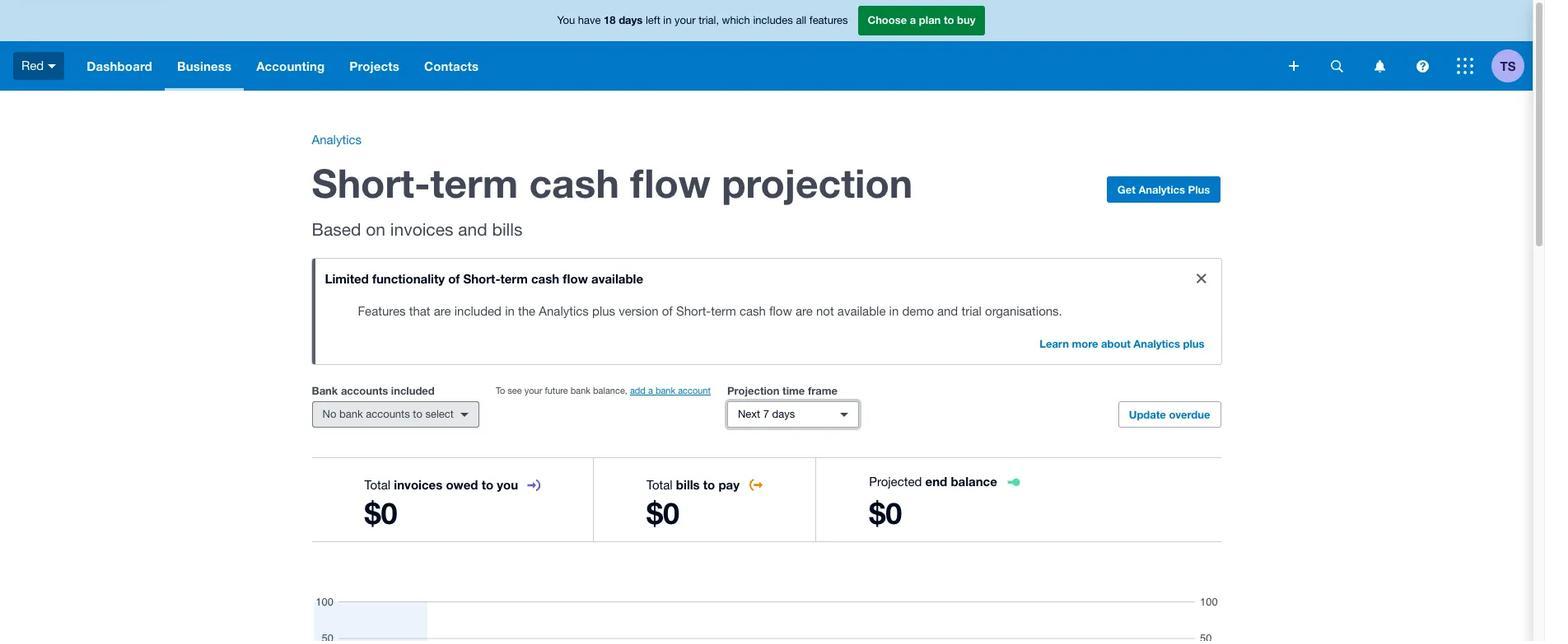 Task type: describe. For each thing, give the bounding box(es) containing it.
learn more about analytics plus link
[[1030, 331, 1215, 358]]

left
[[646, 14, 661, 27]]

bills inside total bills to pay $0
[[676, 477, 700, 492]]

no bank accounts to select
[[323, 408, 454, 420]]

contacts
[[424, 58, 479, 73]]

next 7 days
[[738, 408, 795, 420]]

short-term cash flow projection
[[312, 159, 913, 206]]

2 vertical spatial term
[[711, 304, 736, 318]]

get analytics plus
[[1118, 183, 1211, 196]]

1 vertical spatial available
[[838, 304, 886, 318]]

0 horizontal spatial in
[[505, 304, 515, 318]]

contacts button
[[412, 41, 491, 91]]

plan
[[919, 13, 941, 27]]

version
[[619, 304, 659, 318]]

projection time frame
[[727, 384, 838, 397]]

and inside limited functionality of short-term cash flow available status
[[938, 304, 958, 318]]

1 horizontal spatial bank
[[571, 386, 591, 395]]

in inside you have 18 days left in your trial, which includes all features
[[664, 14, 672, 27]]

1 vertical spatial term
[[501, 271, 528, 286]]

0 vertical spatial accounts
[[341, 384, 388, 397]]

ts button
[[1492, 41, 1533, 91]]

select
[[426, 408, 454, 420]]

overdue
[[1169, 408, 1211, 421]]

no
[[323, 408, 336, 420]]

balance,
[[593, 386, 628, 395]]

future
[[545, 386, 568, 395]]

total invoices owed to you $0
[[365, 477, 518, 531]]

add a bank account link
[[630, 386, 711, 395]]

2 vertical spatial flow
[[770, 304, 792, 318]]

total for you
[[365, 478, 391, 492]]

update
[[1129, 408, 1167, 421]]

that
[[409, 304, 431, 318]]

0 horizontal spatial a
[[648, 386, 653, 395]]

bank
[[312, 384, 338, 397]]

red button
[[0, 41, 74, 91]]

time
[[783, 384, 805, 397]]

learn
[[1040, 337, 1069, 350]]

bank inside popup button
[[339, 408, 363, 420]]

to inside total bills to pay $0
[[703, 477, 715, 492]]

choose a plan to buy
[[868, 13, 976, 27]]

1 vertical spatial included
[[391, 384, 435, 397]]

analytics inside button
[[1139, 183, 1186, 196]]

0 vertical spatial invoices
[[390, 219, 453, 239]]

balance
[[951, 474, 998, 489]]

2 vertical spatial short-
[[676, 304, 711, 318]]

get analytics plus button
[[1107, 176, 1221, 203]]

learn more about analytics plus
[[1040, 337, 1205, 350]]

days inside popup button
[[773, 408, 795, 420]]

3 $0 from the left
[[869, 495, 902, 531]]

2 horizontal spatial in
[[890, 304, 899, 318]]

0 horizontal spatial your
[[525, 386, 542, 395]]

total for $0
[[647, 478, 673, 492]]

plus inside 'link'
[[1184, 337, 1205, 350]]

frame
[[808, 384, 838, 397]]

0 vertical spatial plus
[[592, 304, 616, 318]]

all
[[796, 14, 807, 27]]

add
[[630, 386, 646, 395]]

close image
[[1185, 262, 1218, 295]]

0 vertical spatial short-
[[312, 159, 431, 206]]

projection
[[722, 159, 913, 206]]

projected
[[869, 475, 922, 489]]

choose
[[868, 13, 907, 27]]

accounting button
[[244, 41, 337, 91]]

to for total invoices owed to you $0
[[482, 477, 494, 492]]

you
[[497, 477, 518, 492]]

includes
[[753, 14, 793, 27]]

0 horizontal spatial of
[[448, 271, 460, 286]]

to
[[496, 386, 505, 395]]

1 horizontal spatial svg image
[[1458, 58, 1474, 74]]

business button
[[165, 41, 244, 91]]

organisations.
[[985, 304, 1063, 318]]

features
[[810, 14, 848, 27]]



Task type: vqa. For each thing, say whether or not it's contained in the screenshot.
Panel body Document
no



Task type: locate. For each thing, give the bounding box(es) containing it.
flow
[[630, 159, 711, 206], [563, 271, 588, 286], [770, 304, 792, 318]]

to left the you
[[482, 477, 494, 492]]

1 horizontal spatial of
[[662, 304, 673, 318]]

the
[[518, 304, 536, 318]]

2 horizontal spatial $0
[[869, 495, 902, 531]]

trial
[[962, 304, 982, 318]]

accounts
[[341, 384, 388, 397], [366, 408, 410, 420]]

more
[[1072, 337, 1099, 350]]

1 vertical spatial days
[[773, 408, 795, 420]]

to left pay
[[703, 477, 715, 492]]

0 vertical spatial days
[[619, 13, 643, 27]]

svg image
[[1458, 58, 1474, 74], [1417, 60, 1429, 72]]

of
[[448, 271, 460, 286], [662, 304, 673, 318]]

owed
[[446, 477, 478, 492]]

not
[[817, 304, 834, 318]]

svg image inside red popup button
[[48, 64, 56, 68]]

2 horizontal spatial short-
[[676, 304, 711, 318]]

business
[[177, 58, 232, 73]]

7
[[764, 408, 770, 420]]

total down no bank accounts to select
[[365, 478, 391, 492]]

dashboard link
[[74, 41, 165, 91]]

1 vertical spatial invoices
[[394, 477, 443, 492]]

1 vertical spatial plus
[[1184, 337, 1205, 350]]

based
[[312, 219, 361, 239]]

1 horizontal spatial short-
[[463, 271, 501, 286]]

invoices left the owed
[[394, 477, 443, 492]]

1 vertical spatial a
[[648, 386, 653, 395]]

about
[[1102, 337, 1131, 350]]

no bank accounts to select button
[[312, 401, 479, 428]]

short-
[[312, 159, 431, 206], [463, 271, 501, 286], [676, 304, 711, 318]]

your right see
[[525, 386, 542, 395]]

days right 7
[[773, 408, 795, 420]]

1 horizontal spatial in
[[664, 14, 672, 27]]

short- right version
[[676, 304, 711, 318]]

days right 18
[[619, 13, 643, 27]]

0 horizontal spatial included
[[391, 384, 435, 397]]

a inside banner
[[910, 13, 916, 27]]

on
[[366, 219, 386, 239]]

2 total from the left
[[647, 478, 673, 492]]

total inside total invoices owed to you $0
[[365, 478, 391, 492]]

1 vertical spatial bills
[[676, 477, 700, 492]]

and
[[458, 219, 487, 239], [938, 304, 958, 318]]

accounting
[[256, 58, 325, 73]]

plus left version
[[592, 304, 616, 318]]

ts
[[1501, 58, 1516, 73]]

get
[[1118, 183, 1136, 196]]

1 total from the left
[[365, 478, 391, 492]]

1 horizontal spatial and
[[938, 304, 958, 318]]

1 horizontal spatial $0
[[647, 495, 680, 531]]

in right left
[[664, 14, 672, 27]]

2 horizontal spatial bank
[[656, 386, 676, 395]]

plus down close image
[[1184, 337, 1205, 350]]

and up limited functionality of short-term cash flow available at left top
[[458, 219, 487, 239]]

days
[[619, 13, 643, 27], [773, 408, 795, 420]]

limited
[[325, 271, 369, 286]]

1 horizontal spatial total
[[647, 478, 673, 492]]

in left demo at the right of page
[[890, 304, 899, 318]]

1 horizontal spatial are
[[796, 304, 813, 318]]

a right add
[[648, 386, 653, 395]]

red
[[21, 58, 44, 72]]

1 horizontal spatial flow
[[630, 159, 711, 206]]

bills up limited functionality of short-term cash flow available at left top
[[492, 219, 523, 239]]

term
[[431, 159, 518, 206], [501, 271, 528, 286], [711, 304, 736, 318]]

in
[[664, 14, 672, 27], [505, 304, 515, 318], [890, 304, 899, 318]]

available up version
[[592, 271, 644, 286]]

next 7 days button
[[727, 401, 859, 428]]

your left trial,
[[675, 14, 696, 27]]

0 vertical spatial flow
[[630, 159, 711, 206]]

dashboard
[[87, 58, 152, 73]]

0 horizontal spatial plus
[[592, 304, 616, 318]]

accounts up no bank accounts to select
[[341, 384, 388, 397]]

projects button
[[337, 41, 412, 91]]

a
[[910, 13, 916, 27], [648, 386, 653, 395]]

2 vertical spatial cash
[[740, 304, 766, 318]]

included down limited functionality of short-term cash flow available at left top
[[455, 304, 502, 318]]

pay
[[719, 477, 740, 492]]

to inside banner
[[944, 13, 954, 27]]

are right that
[[434, 304, 451, 318]]

bank right future on the left of the page
[[571, 386, 591, 395]]

to left buy at the top
[[944, 13, 954, 27]]

1 horizontal spatial your
[[675, 14, 696, 27]]

total
[[365, 478, 391, 492], [647, 478, 673, 492]]

functionality
[[372, 271, 445, 286]]

analytics
[[312, 133, 362, 147], [1139, 183, 1186, 196], [539, 304, 589, 318], [1134, 337, 1181, 350]]

0 horizontal spatial bills
[[492, 219, 523, 239]]

limited functionality of short-term cash flow available
[[325, 271, 644, 286]]

0 vertical spatial a
[[910, 13, 916, 27]]

18
[[604, 13, 616, 27]]

plus
[[592, 304, 616, 318], [1184, 337, 1205, 350]]

are left not
[[796, 304, 813, 318]]

1 horizontal spatial a
[[910, 13, 916, 27]]

trial,
[[699, 14, 719, 27]]

demo
[[903, 304, 934, 318]]

total left pay
[[647, 478, 673, 492]]

included inside limited functionality of short-term cash flow available status
[[455, 304, 502, 318]]

based on invoices and bills
[[312, 219, 523, 239]]

0 vertical spatial of
[[448, 271, 460, 286]]

1 $0 from the left
[[365, 495, 398, 531]]

update overdue
[[1129, 408, 1211, 421]]

1 vertical spatial flow
[[563, 271, 588, 286]]

account
[[678, 386, 711, 395]]

1 horizontal spatial plus
[[1184, 337, 1205, 350]]

see
[[508, 386, 522, 395]]

to inside total invoices owed to you $0
[[482, 477, 494, 492]]

0 vertical spatial cash
[[529, 159, 619, 206]]

accounts inside popup button
[[366, 408, 410, 420]]

update overdue button
[[1119, 401, 1221, 428]]

banner
[[0, 0, 1533, 91]]

1 horizontal spatial available
[[838, 304, 886, 318]]

you
[[557, 14, 575, 27]]

$0 inside total invoices owed to you $0
[[365, 495, 398, 531]]

buy
[[957, 13, 976, 27]]

limited functionality of short-term cash flow available status
[[312, 259, 1221, 364]]

are
[[434, 304, 451, 318], [796, 304, 813, 318]]

0 vertical spatial available
[[592, 271, 644, 286]]

cash
[[529, 159, 619, 206], [531, 271, 560, 286], [740, 304, 766, 318]]

0 horizontal spatial svg image
[[1417, 60, 1429, 72]]

0 horizontal spatial $0
[[365, 495, 398, 531]]

short- right functionality at the left of page
[[463, 271, 501, 286]]

projected end balance
[[869, 474, 998, 489]]

analytics link
[[312, 133, 362, 147]]

you have 18 days left in your trial, which includes all features
[[557, 13, 848, 27]]

0 horizontal spatial bank
[[339, 408, 363, 420]]

bank accounts included
[[312, 384, 435, 397]]

to for choose a plan to buy
[[944, 13, 954, 27]]

end
[[926, 474, 948, 489]]

features that are included in the analytics plus version of short-term cash flow are not available in demo and trial organisations.
[[358, 304, 1063, 318]]

0 horizontal spatial total
[[365, 478, 391, 492]]

1 vertical spatial and
[[938, 304, 958, 318]]

included up no bank accounts to select popup button
[[391, 384, 435, 397]]

features
[[358, 304, 406, 318]]

0 horizontal spatial days
[[619, 13, 643, 27]]

0 vertical spatial included
[[455, 304, 502, 318]]

$0 inside total bills to pay $0
[[647, 495, 680, 531]]

0 vertical spatial your
[[675, 14, 696, 27]]

to inside popup button
[[413, 408, 423, 420]]

total bills to pay $0
[[647, 477, 740, 531]]

your inside you have 18 days left in your trial, which includes all features
[[675, 14, 696, 27]]

your
[[675, 14, 696, 27], [525, 386, 542, 395]]

to
[[944, 13, 954, 27], [413, 408, 423, 420], [482, 477, 494, 492], [703, 477, 715, 492]]

0 vertical spatial bills
[[492, 219, 523, 239]]

bills
[[492, 219, 523, 239], [676, 477, 700, 492]]

1 vertical spatial short-
[[463, 271, 501, 286]]

1 horizontal spatial included
[[455, 304, 502, 318]]

projection
[[727, 384, 780, 397]]

a left plan
[[910, 13, 916, 27]]

invoices
[[390, 219, 453, 239], [394, 477, 443, 492]]

0 vertical spatial term
[[431, 159, 518, 206]]

1 vertical spatial accounts
[[366, 408, 410, 420]]

short- up on
[[312, 159, 431, 206]]

included
[[455, 304, 502, 318], [391, 384, 435, 397]]

1 vertical spatial your
[[525, 386, 542, 395]]

1 are from the left
[[434, 304, 451, 318]]

to for no bank accounts to select
[[413, 408, 423, 420]]

2 $0 from the left
[[647, 495, 680, 531]]

plus
[[1189, 183, 1211, 196]]

bills left pay
[[676, 477, 700, 492]]

invoices inside total invoices owed to you $0
[[394, 477, 443, 492]]

which
[[722, 14, 750, 27]]

available
[[592, 271, 644, 286], [838, 304, 886, 318]]

of right version
[[662, 304, 673, 318]]

1 vertical spatial cash
[[531, 271, 560, 286]]

2 are from the left
[[796, 304, 813, 318]]

next
[[738, 408, 761, 420]]

projects
[[350, 58, 400, 73]]

bank right add
[[656, 386, 676, 395]]

1 vertical spatial of
[[662, 304, 673, 318]]

to see your future bank balance, add a bank account
[[496, 386, 711, 395]]

bank
[[571, 386, 591, 395], [656, 386, 676, 395], [339, 408, 363, 420]]

2 horizontal spatial flow
[[770, 304, 792, 318]]

1 horizontal spatial bills
[[676, 477, 700, 492]]

to left select
[[413, 408, 423, 420]]

of right functionality at the left of page
[[448, 271, 460, 286]]

0 horizontal spatial are
[[434, 304, 451, 318]]

0 vertical spatial and
[[458, 219, 487, 239]]

banner containing ts
[[0, 0, 1533, 91]]

have
[[578, 14, 601, 27]]

svg image
[[1331, 60, 1343, 72], [1375, 60, 1385, 72], [1289, 61, 1299, 71], [48, 64, 56, 68]]

invoices right on
[[390, 219, 453, 239]]

1 horizontal spatial days
[[773, 408, 795, 420]]

in left the
[[505, 304, 515, 318]]

bank right no
[[339, 408, 363, 420]]

0 horizontal spatial and
[[458, 219, 487, 239]]

available right not
[[838, 304, 886, 318]]

analytics inside 'link'
[[1134, 337, 1181, 350]]

0 horizontal spatial short-
[[312, 159, 431, 206]]

total inside total bills to pay $0
[[647, 478, 673, 492]]

accounts down bank accounts included
[[366, 408, 410, 420]]

0 horizontal spatial available
[[592, 271, 644, 286]]

and left trial
[[938, 304, 958, 318]]

0 horizontal spatial flow
[[563, 271, 588, 286]]



